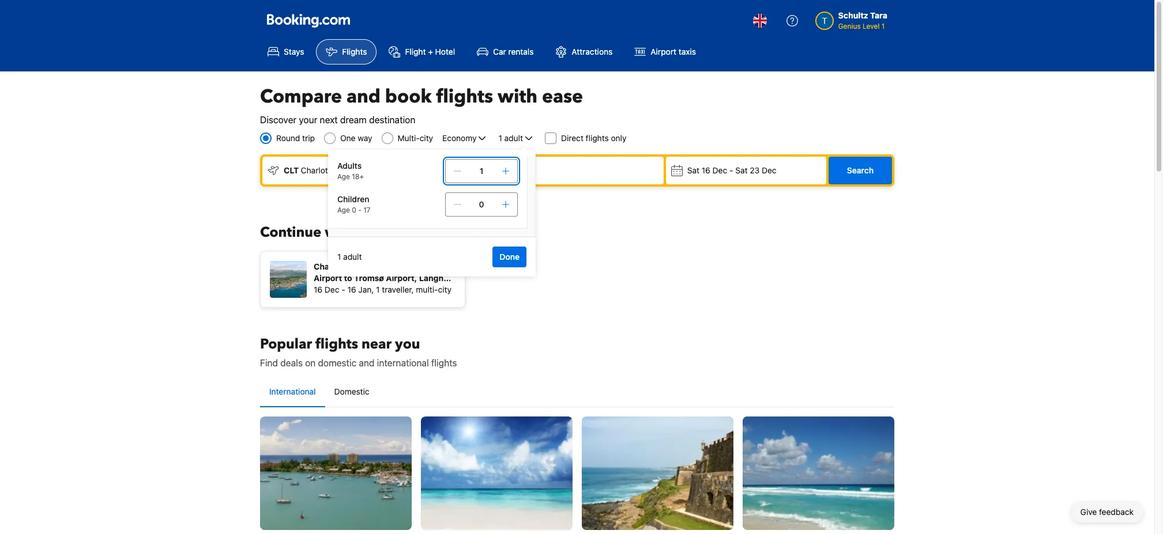 Task type: locate. For each thing, give the bounding box(es) containing it.
2 vertical spatial -
[[342, 285, 345, 295]]

way
[[358, 133, 373, 143]]

16 dec - 16 jan, 1 traveller, multi-city link
[[270, 254, 463, 298]]

continue
[[260, 223, 322, 242]]

one way
[[340, 133, 373, 143]]

city
[[420, 133, 433, 143], [438, 285, 452, 295]]

domestic button
[[325, 377, 379, 407]]

multi-
[[416, 285, 438, 295]]

age down adults
[[338, 173, 350, 181]]

1 horizontal spatial 16
[[348, 285, 356, 295]]

age
[[338, 173, 350, 181], [338, 206, 350, 215]]

1 inside "link"
[[376, 285, 380, 295]]

0 horizontal spatial city
[[420, 133, 433, 143]]

airport taxis
[[651, 47, 697, 57]]

search
[[848, 166, 874, 175]]

0 vertical spatial -
[[730, 166, 734, 175]]

your
[[299, 115, 318, 125]]

0 horizontal spatial sat
[[688, 166, 700, 175]]

dec inside "link"
[[325, 285, 340, 295]]

flight + hotel link
[[379, 39, 465, 65]]

dec right 23
[[762, 166, 777, 175]]

sat
[[688, 166, 700, 175], [736, 166, 748, 175]]

genius
[[839, 22, 861, 31]]

1 vertical spatial and
[[359, 358, 375, 369]]

16 inside dropdown button
[[702, 166, 711, 175]]

compare
[[260, 84, 342, 110]]

17
[[364, 206, 371, 215]]

1 age from the top
[[338, 173, 350, 181]]

children age 0 - 17
[[338, 194, 371, 215]]

- inside 16 dec - 16 jan, 1 traveller, multi-city "link"
[[342, 285, 345, 295]]

adult down continue where you left off at the left of the page
[[343, 252, 362, 262]]

0
[[479, 200, 484, 209], [352, 206, 357, 215]]

give
[[1081, 508, 1098, 518]]

round trip
[[276, 133, 315, 143]]

age down the children
[[338, 206, 350, 215]]

round
[[276, 133, 300, 143]]

0 vertical spatial and
[[347, 84, 381, 110]]

jan,
[[359, 285, 374, 295]]

next
[[320, 115, 338, 125]]

economy
[[443, 133, 477, 143]]

adult down with
[[505, 133, 523, 143]]

- left jan,
[[342, 285, 345, 295]]

done button
[[493, 247, 527, 268]]

dec left 23
[[713, 166, 728, 175]]

-
[[730, 166, 734, 175], [358, 206, 362, 215], [342, 285, 345, 295]]

international
[[377, 358, 429, 369]]

1 vertical spatial -
[[358, 206, 362, 215]]

flights up economy
[[437, 84, 493, 110]]

car
[[493, 47, 507, 57]]

and
[[347, 84, 381, 110], [359, 358, 375, 369]]

+
[[428, 47, 433, 57]]

taxis
[[679, 47, 697, 57]]

0 horizontal spatial 1 adult
[[338, 252, 362, 262]]

1 adult
[[499, 133, 523, 143], [338, 252, 362, 262]]

on
[[305, 358, 316, 369]]

airport taxis link
[[625, 39, 706, 65]]

1 vertical spatial you
[[395, 335, 420, 354]]

1 horizontal spatial sat
[[736, 166, 748, 175]]

city right "traveller,"
[[438, 285, 452, 295]]

adult
[[505, 133, 523, 143], [343, 252, 362, 262]]

stays
[[284, 47, 304, 57]]

sat 16 dec - sat 23 dec button
[[666, 157, 827, 185]]

and up the dream
[[347, 84, 381, 110]]

1 horizontal spatial 1 adult
[[499, 133, 523, 143]]

schultz tara genius level 1
[[839, 10, 888, 31]]

booking.com logo image
[[267, 14, 350, 27], [267, 14, 350, 27]]

0 vertical spatial 1 adult
[[499, 133, 523, 143]]

dec
[[713, 166, 728, 175], [762, 166, 777, 175], [325, 285, 340, 295]]

1 inside "schultz tara genius level 1"
[[882, 22, 886, 31]]

0 horizontal spatial adult
[[343, 252, 362, 262]]

0 vertical spatial adult
[[505, 133, 523, 143]]

0 horizontal spatial dec
[[325, 285, 340, 295]]

1 horizontal spatial city
[[438, 285, 452, 295]]

flights
[[437, 84, 493, 110], [586, 133, 609, 143], [316, 335, 358, 354], [432, 358, 457, 369]]

0 vertical spatial age
[[338, 173, 350, 181]]

0 vertical spatial you
[[371, 223, 396, 242]]

2 horizontal spatial -
[[730, 166, 734, 175]]

0 horizontal spatial -
[[342, 285, 345, 295]]

you
[[371, 223, 396, 242], [395, 335, 420, 354]]

attractions link
[[546, 39, 623, 65]]

you up international
[[395, 335, 420, 354]]

dec left jan,
[[325, 285, 340, 295]]

1 vertical spatial age
[[338, 206, 350, 215]]

age inside 'children age 0 - 17'
[[338, 206, 350, 215]]

international
[[270, 387, 316, 397]]

1 horizontal spatial adult
[[505, 133, 523, 143]]

1 adult down with
[[499, 133, 523, 143]]

1 adult down continue where you left off at the left of the page
[[338, 252, 362, 262]]

flight
[[405, 47, 426, 57]]

and down near
[[359, 358, 375, 369]]

- left 17
[[358, 206, 362, 215]]

age for children
[[338, 206, 350, 215]]

clt button
[[263, 157, 452, 185]]

2 age from the top
[[338, 206, 350, 215]]

1
[[882, 22, 886, 31], [499, 133, 503, 143], [480, 166, 484, 176], [338, 252, 341, 262], [376, 285, 380, 295]]

1 vertical spatial 1 adult
[[338, 252, 362, 262]]

1 vertical spatial adult
[[343, 252, 362, 262]]

charlotte to cancún image
[[743, 417, 895, 531]]

tab list
[[260, 377, 895, 409]]

flight + hotel
[[405, 47, 455, 57]]

1 vertical spatial city
[[438, 285, 452, 295]]

0 vertical spatial city
[[420, 133, 433, 143]]

hotel
[[436, 47, 455, 57]]

with
[[498, 84, 538, 110]]

0 inside 'children age 0 - 17'
[[352, 206, 357, 215]]

ease
[[542, 84, 584, 110]]

16
[[702, 166, 711, 175], [314, 285, 323, 295], [348, 285, 356, 295]]

0 horizontal spatial 16
[[314, 285, 323, 295]]

popular
[[260, 335, 312, 354]]

city inside "link"
[[438, 285, 452, 295]]

age inside adults age 18+
[[338, 173, 350, 181]]

1 horizontal spatial -
[[358, 206, 362, 215]]

- left 23
[[730, 166, 734, 175]]

you left left at the left top
[[371, 223, 396, 242]]

city left economy
[[420, 133, 433, 143]]

2 horizontal spatial 16
[[702, 166, 711, 175]]

23
[[750, 166, 760, 175]]

- inside 'sat 16 dec - sat 23 dec' dropdown button
[[730, 166, 734, 175]]

- inside 'children age 0 - 17'
[[358, 206, 362, 215]]

0 horizontal spatial 0
[[352, 206, 357, 215]]



Task type: describe. For each thing, give the bounding box(es) containing it.
and inside compare and book flights with ease discover your next dream destination
[[347, 84, 381, 110]]

tara
[[871, 10, 888, 20]]

1 sat from the left
[[688, 166, 700, 175]]

popular flights near you find deals on domestic and international flights
[[260, 335, 457, 369]]

charlotte to montego bay image
[[260, 417, 412, 531]]

off
[[425, 223, 444, 242]]

trip
[[302, 133, 315, 143]]

dream
[[340, 115, 367, 125]]

feedback
[[1100, 508, 1135, 518]]

1 adult inside popup button
[[499, 133, 523, 143]]

adult inside 1 adult popup button
[[505, 133, 523, 143]]

airport
[[651, 47, 677, 57]]

search button
[[829, 157, 893, 185]]

level
[[863, 22, 880, 31]]

car rentals link
[[467, 39, 544, 65]]

18+
[[352, 173, 364, 181]]

car rentals
[[493, 47, 534, 57]]

flights right international
[[432, 358, 457, 369]]

flights up domestic
[[316, 335, 358, 354]]

only
[[611, 133, 627, 143]]

deals
[[281, 358, 303, 369]]

international button
[[260, 377, 325, 407]]

1 horizontal spatial 0
[[479, 200, 484, 209]]

discover
[[260, 115, 297, 125]]

one
[[340, 133, 356, 143]]

1 horizontal spatial dec
[[713, 166, 728, 175]]

direct
[[562, 133, 584, 143]]

schultz
[[839, 10, 869, 20]]

sat 16 dec - sat 23 dec
[[688, 166, 777, 175]]

domestic
[[334, 387, 370, 397]]

near
[[362, 335, 392, 354]]

clt
[[284, 166, 299, 175]]

2 horizontal spatial dec
[[762, 166, 777, 175]]

continue where you left off
[[260, 223, 444, 242]]

compare and book flights with ease discover your next dream destination
[[260, 84, 584, 125]]

give feedback button
[[1072, 503, 1144, 523]]

1 inside popup button
[[499, 133, 503, 143]]

multi-
[[398, 133, 420, 143]]

1 adult button
[[498, 132, 536, 145]]

flights
[[342, 47, 367, 57]]

domestic
[[318, 358, 357, 369]]

and inside popular flights near you find deals on domestic and international flights
[[359, 358, 375, 369]]

direct flights only
[[562, 133, 627, 143]]

flights inside compare and book flights with ease discover your next dream destination
[[437, 84, 493, 110]]

age for adults
[[338, 173, 350, 181]]

2 sat from the left
[[736, 166, 748, 175]]

done
[[500, 252, 520, 262]]

multi-city
[[398, 133, 433, 143]]

attractions
[[572, 47, 613, 57]]

give feedback
[[1081, 508, 1135, 518]]

left
[[399, 223, 422, 242]]

16 dec - 16 jan, 1 traveller, multi-city
[[314, 285, 452, 295]]

rentals
[[509, 47, 534, 57]]

children
[[338, 194, 370, 204]]

charlotte to san juan image
[[582, 417, 734, 531]]

where
[[325, 223, 367, 242]]

stays link
[[258, 39, 314, 65]]

flights left only
[[586, 133, 609, 143]]

traveller,
[[382, 285, 414, 295]]

tab list containing international
[[260, 377, 895, 409]]

flights link
[[316, 39, 377, 65]]

adults
[[338, 161, 362, 171]]

book
[[385, 84, 432, 110]]

- for 17
[[358, 206, 362, 215]]

you inside popular flights near you find deals on domestic and international flights
[[395, 335, 420, 354]]

adults age 18+
[[338, 161, 364, 181]]

find
[[260, 358, 278, 369]]

destination
[[369, 115, 416, 125]]

- for sat
[[730, 166, 734, 175]]

charlotte to punta cana image
[[421, 417, 573, 531]]



Task type: vqa. For each thing, say whether or not it's contained in the screenshot.
with
yes



